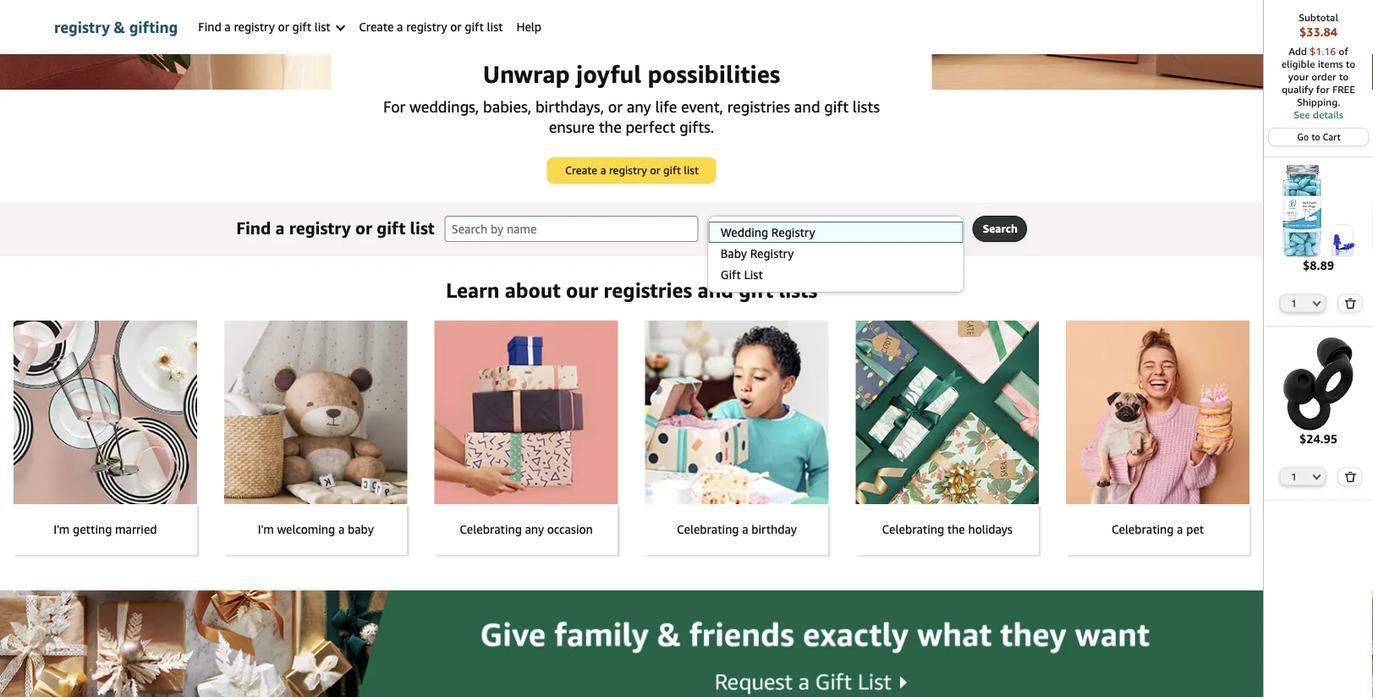Task type: vqa. For each thing, say whether or not it's contained in the screenshot.
registry & gifting LINK
yes



Task type: locate. For each thing, give the bounding box(es) containing it.
our
[[566, 278, 599, 303]]

1 horizontal spatial search
[[983, 222, 1018, 235]]

request a gift list image
[[0, 591, 1264, 697]]

1 horizontal spatial the
[[948, 523, 966, 537]]

1 horizontal spatial dropdown image
[[1313, 473, 1322, 480]]

0 horizontal spatial lists
[[779, 278, 818, 303]]

pet parent with dog and dessert image
[[1067, 321, 1250, 504]]

0 vertical spatial create
[[359, 20, 394, 34]]

1 vertical spatial find
[[236, 218, 271, 238]]

create a registry or gift list up weddings,
[[359, 20, 503, 34]]

0 horizontal spatial and
[[698, 278, 734, 303]]

0 vertical spatial find a registry or gift list
[[198, 20, 334, 34]]

registry right by
[[772, 226, 816, 240]]

to up free
[[1340, 71, 1349, 83]]

celebrating left pet
[[1112, 523, 1174, 537]]

4 celebrating from the left
[[1112, 523, 1174, 537]]

create up for
[[359, 20, 394, 34]]

Search by name text field
[[445, 216, 699, 242]]

0 vertical spatial 1
[[1292, 298, 1297, 309]]

create
[[359, 20, 394, 34], [565, 164, 598, 177]]

joyful
[[577, 60, 642, 88]]

celebrating
[[460, 523, 522, 537], [677, 523, 739, 537], [883, 523, 945, 537], [1112, 523, 1174, 537]]

celebrating left the holidays in the bottom right of the page
[[883, 523, 945, 537]]

2 search from the left
[[983, 222, 1018, 235]]

any left the occasion
[[525, 523, 544, 537]]

celebrating a birthday
[[677, 523, 797, 537]]

to down of at the right top of the page
[[1346, 58, 1356, 70]]

loop quiet ear plugs for noise reduction &ndash; super soft, reusable hearing protection in flexible silicone for sleep, noise sensitivity - 8 ear tips in xs/s/m/l &ndash; 26db &amp; nrr 14 noise cancelling &ndash; black image
[[1273, 337, 1366, 430]]

1 horizontal spatial i'm
[[258, 523, 274, 537]]

0 vertical spatial the
[[599, 118, 622, 136]]

1 vertical spatial the
[[948, 523, 966, 537]]

wrapped holiday gifts with name tags image
[[856, 321, 1040, 504]]

create down ensure
[[565, 164, 598, 177]]

find
[[198, 20, 222, 34], [236, 218, 271, 238]]

create a registry or gift list link up weddings,
[[352, 0, 510, 54]]

unwrap joyful possibilities
[[483, 60, 781, 88]]

1 celebrating from the left
[[460, 523, 522, 537]]

create a registry or gift list link
[[352, 0, 510, 54], [548, 158, 716, 183]]

0 vertical spatial and
[[795, 97, 821, 116]]

0 vertical spatial to
[[1346, 58, 1356, 70]]

celebrating left birthday
[[677, 523, 739, 537]]

registries
[[728, 97, 791, 116], [604, 278, 693, 303]]

0 horizontal spatial find
[[198, 20, 222, 34]]

a child opening a birthday present image
[[645, 321, 829, 504]]

see
[[1294, 109, 1311, 121]]

holidays
[[969, 523, 1013, 537]]

2 i'm from the left
[[258, 523, 274, 537]]

to inside go to cart "link"
[[1312, 132, 1321, 143]]

1 vertical spatial find a registry or gift list
[[236, 218, 435, 238]]

registry down by
[[751, 247, 794, 261]]

shipping.
[[1298, 96, 1341, 108]]

your
[[1289, 71, 1310, 83]]

2 1 from the top
[[1292, 471, 1297, 482]]

dropdown image
[[947, 225, 955, 232], [1313, 473, 1322, 480]]

cart
[[1324, 132, 1341, 143]]

eligible
[[1282, 58, 1316, 70]]

lists inside for weddings, babies, birthdays, or any life event, registries and gift lists ensure the perfect gifts.
[[853, 97, 880, 116]]

lists
[[853, 97, 880, 116], [779, 278, 818, 303]]

0 vertical spatial any
[[627, 97, 652, 116]]

1 vertical spatial create a registry or gift list
[[565, 164, 699, 177]]

registries right our
[[604, 278, 693, 303]]

1
[[1292, 298, 1297, 309], [1292, 471, 1297, 482]]

1 vertical spatial create
[[565, 164, 598, 177]]

find a registry or gift list
[[198, 20, 334, 34], [236, 218, 435, 238]]

1 search from the left
[[719, 222, 753, 235]]

i'm inside i'm welcoming a baby link
[[258, 523, 274, 537]]

and inside for weddings, babies, birthdays, or any life event, registries and gift lists ensure the perfect gifts.
[[795, 97, 821, 116]]

welcoming
[[277, 523, 335, 537]]

1 left delete image
[[1292, 471, 1297, 482]]

2 vertical spatial to
[[1312, 132, 1321, 143]]

1 horizontal spatial find
[[236, 218, 271, 238]]

celebrating left the occasion
[[460, 523, 522, 537]]

any inside for weddings, babies, birthdays, or any life event, registries and gift lists ensure the perfect gifts.
[[627, 97, 652, 116]]

1 for $24.95
[[1292, 471, 1297, 482]]

1 horizontal spatial registries
[[728, 97, 791, 116]]

1 i'm from the left
[[54, 523, 70, 537]]

1 horizontal spatial create a registry or gift list link
[[548, 158, 716, 183]]

order
[[1312, 71, 1337, 83]]

1 vertical spatial dropdown image
[[1313, 473, 1322, 480]]

1 horizontal spatial and
[[795, 97, 821, 116]]

gift
[[292, 20, 312, 34], [465, 20, 484, 34], [825, 97, 849, 116], [664, 164, 681, 177], [377, 218, 406, 238], [739, 278, 774, 303]]

0 horizontal spatial create a registry or gift list link
[[352, 0, 510, 54]]

0 vertical spatial find
[[198, 20, 222, 34]]

see details link
[[1273, 108, 1365, 121]]

go to cart link
[[1270, 129, 1369, 146]]

0 vertical spatial registries
[[728, 97, 791, 116]]

3 celebrating from the left
[[883, 523, 945, 537]]

delete image
[[1345, 298, 1357, 309]]

i'm
[[54, 523, 70, 537], [258, 523, 274, 537]]

a pair of champagne flutes on top of plates with ribbon image
[[14, 321, 197, 504]]

0 vertical spatial dropdown image
[[947, 225, 955, 232]]

by
[[756, 222, 768, 235]]

gifting
[[129, 18, 178, 36]]

find a registry or gift list link
[[192, 0, 352, 54]]

to right go
[[1312, 132, 1321, 143]]

0 horizontal spatial the
[[599, 118, 622, 136]]

0 horizontal spatial search
[[719, 222, 753, 235]]

0 vertical spatial lists
[[853, 97, 880, 116]]

i'm left getting
[[54, 523, 70, 537]]

1 horizontal spatial any
[[627, 97, 652, 116]]

the left the holidays in the bottom right of the page
[[948, 523, 966, 537]]

baby nursery with crib and teddy bear image
[[224, 321, 408, 504]]

custom gift boxes and confetti image
[[0, 0, 1264, 90]]

0 horizontal spatial create
[[359, 20, 394, 34]]

event,
[[681, 97, 724, 116]]

search
[[719, 222, 753, 235], [983, 222, 1018, 235]]

0 vertical spatial create a registry or gift list link
[[352, 0, 510, 54]]

registry & gifting link
[[54, 0, 178, 54]]

list box
[[708, 222, 964, 285]]

1 horizontal spatial lists
[[853, 97, 880, 116]]

create a registry or gift list
[[359, 20, 503, 34], [565, 164, 699, 177]]

ensure
[[549, 118, 595, 136]]

the
[[599, 118, 622, 136], [948, 523, 966, 537]]

of eligible items to your order to qualify for free shipping.
[[1282, 45, 1356, 108]]

1 vertical spatial registries
[[604, 278, 693, 303]]

i'm inside i'm getting married link
[[54, 523, 70, 537]]

to
[[1346, 58, 1356, 70], [1340, 71, 1349, 83], [1312, 132, 1321, 143]]

gift
[[721, 268, 741, 282]]

occasion
[[547, 523, 593, 537]]

or
[[278, 20, 289, 34], [451, 20, 462, 34], [608, 97, 623, 116], [650, 164, 661, 177], [356, 218, 372, 238]]

dropdown image left "search" submit
[[947, 225, 955, 232]]

1 left dropdown icon
[[1292, 298, 1297, 309]]

None submit
[[1339, 295, 1362, 312], [1339, 468, 1362, 485], [1339, 295, 1362, 312], [1339, 468, 1362, 485]]

registry
[[772, 226, 816, 240], [751, 247, 794, 261]]

2 celebrating from the left
[[677, 523, 739, 537]]

registry inside "link"
[[234, 20, 275, 34]]

search for search by
[[719, 222, 753, 235]]

create a registry or gift list down 'perfect'
[[565, 164, 699, 177]]

1 vertical spatial any
[[525, 523, 544, 537]]

0 horizontal spatial create a registry or gift list
[[359, 20, 503, 34]]

go to cart
[[1298, 132, 1341, 143]]

1 horizontal spatial create a registry or gift list
[[565, 164, 699, 177]]

any up 'perfect'
[[627, 97, 652, 116]]

list
[[315, 20, 331, 34], [487, 20, 503, 34], [684, 164, 699, 177], [410, 218, 435, 238]]

for
[[1317, 83, 1330, 95]]

baby
[[721, 247, 747, 261]]

and
[[795, 97, 821, 116], [698, 278, 734, 303]]

qualify
[[1282, 83, 1314, 95]]

celebrating for celebrating any occasion
[[460, 523, 522, 537]]

dropdown image left delete image
[[1313, 473, 1322, 480]]

registries down possibilities
[[728, 97, 791, 116]]

1 vertical spatial 1
[[1292, 471, 1297, 482]]

registries inside for weddings, babies, birthdays, or any life event, registries and gift lists ensure the perfect gifts.
[[728, 97, 791, 116]]

any
[[627, 97, 652, 116], [525, 523, 544, 537]]

1 1 from the top
[[1292, 298, 1297, 309]]

celebrating for celebrating the holidays
[[883, 523, 945, 537]]

add $1.16
[[1289, 45, 1339, 57]]

search for search
[[983, 222, 1018, 235]]

list box containing wedding registry
[[708, 222, 964, 285]]

a hand holding a stack of wraped gifts image
[[435, 321, 618, 504]]

the right ensure
[[599, 118, 622, 136]]

i'm left welcoming
[[258, 523, 274, 537]]

registry
[[54, 18, 110, 36], [234, 20, 275, 34], [406, 20, 447, 34], [609, 164, 647, 177], [289, 218, 351, 238]]

0 horizontal spatial any
[[525, 523, 544, 537]]

birthdays,
[[536, 97, 604, 116]]

weddings,
[[410, 97, 479, 116]]

go
[[1298, 132, 1310, 143]]

i'm for i'm getting married
[[54, 523, 70, 537]]

help link
[[510, 0, 549, 54]]

dropdown image
[[1313, 300, 1322, 307]]

0 horizontal spatial dropdown image
[[947, 225, 955, 232]]

0 horizontal spatial i'm
[[54, 523, 70, 537]]

create a registry or gift list link down 'perfect'
[[548, 158, 716, 183]]

a
[[225, 20, 231, 34], [397, 20, 403, 34], [601, 164, 606, 177], [276, 218, 285, 238], [338, 523, 345, 537], [742, 523, 749, 537], [1178, 523, 1184, 537]]

married
[[115, 523, 157, 537]]



Task type: describe. For each thing, give the bounding box(es) containing it.
perfect
[[626, 118, 676, 136]]

for
[[383, 97, 406, 116]]

i'm getting married link
[[14, 321, 197, 555]]

find a registry or gift list inside "link"
[[198, 20, 334, 34]]

celebrating any occasion
[[460, 523, 593, 537]]

possibilities
[[648, 60, 781, 88]]

celebrating any occasion link
[[435, 321, 618, 555]]

wedding registry baby registry gift list
[[721, 226, 816, 282]]

or inside "link"
[[278, 20, 289, 34]]

1 vertical spatial lists
[[779, 278, 818, 303]]

subtotal
[[1299, 11, 1339, 23]]

for weddings, babies, birthdays, or any life event, registries and gift lists ensure the perfect gifts.
[[383, 97, 880, 136]]

dropdown image for 1
[[1313, 473, 1322, 480]]

0 horizontal spatial registries
[[604, 278, 693, 303]]

i'm welcoming a baby link
[[224, 321, 408, 555]]

unwrap
[[483, 60, 570, 88]]

1 vertical spatial registry
[[751, 247, 794, 261]]

wedding registry option
[[708, 222, 964, 243]]

help
[[517, 20, 542, 34]]

the inside for weddings, babies, birthdays, or any life event, registries and gift lists ensure the perfect gifts.
[[599, 118, 622, 136]]

celebrating for celebrating a pet
[[1112, 523, 1174, 537]]

celebrating a pet
[[1112, 523, 1205, 537]]

&
[[114, 18, 125, 36]]

i'm welcoming a baby
[[258, 523, 374, 537]]

celebrating the holidays link
[[856, 321, 1040, 555]]

gift list link
[[709, 264, 964, 285]]

$1.16
[[1310, 45, 1337, 57]]

i'm getting married
[[54, 523, 157, 537]]

0 vertical spatial create a registry or gift list
[[359, 20, 503, 34]]

i'm for i'm welcoming a baby
[[258, 523, 274, 537]]

1 for $8.89
[[1292, 298, 1297, 309]]

search by
[[719, 222, 768, 235]]

celebrating for celebrating a birthday
[[677, 523, 739, 537]]

learn
[[446, 278, 500, 303]]

of
[[1339, 45, 1349, 57]]

$33.84
[[1300, 25, 1338, 39]]

1 vertical spatial and
[[698, 278, 734, 303]]

items
[[1318, 58, 1344, 70]]

delete image
[[1345, 471, 1357, 482]]

babies,
[[483, 97, 532, 116]]

add
[[1289, 45, 1308, 57]]

celebrating a pet link
[[1067, 321, 1250, 555]]

1 vertical spatial create a registry or gift list link
[[548, 158, 716, 183]]

gift inside "link"
[[292, 20, 312, 34]]

see details
[[1294, 109, 1344, 121]]

lysian ultra soft foam earplugs sleep, 38db snr 31db nrr sound blocking noise cancelling ear plugs for sleeping, travel, shooting and working -60 pairs pack (lake blue) image
[[1273, 164, 1366, 257]]

wedding
[[721, 226, 769, 240]]

list inside "link"
[[315, 20, 331, 34]]

or inside for weddings, babies, birthdays, or any life event, registries and gift lists ensure the perfect gifts.
[[608, 97, 623, 116]]

celebrating a birthday link
[[645, 321, 829, 555]]

$8.89
[[1304, 258, 1335, 272]]

baby
[[348, 523, 374, 537]]

life
[[655, 97, 677, 116]]

registry & gifting
[[54, 18, 178, 36]]

learn about our registries and gift lists
[[446, 278, 818, 303]]

dropdown image for search by
[[947, 225, 955, 232]]

getting
[[73, 523, 112, 537]]

celebrating the holidays
[[883, 523, 1013, 537]]

1 vertical spatial to
[[1340, 71, 1349, 83]]

about
[[505, 278, 561, 303]]

Search submit
[[974, 217, 1027, 241]]

free
[[1333, 83, 1356, 95]]

gift inside for weddings, babies, birthdays, or any life event, registries and gift lists ensure the perfect gifts.
[[825, 97, 849, 116]]

1 horizontal spatial create
[[565, 164, 598, 177]]

0 vertical spatial registry
[[772, 226, 816, 240]]

find inside "link"
[[198, 20, 222, 34]]

subtotal $33.84
[[1299, 11, 1339, 39]]

wedding registry link
[[709, 222, 964, 243]]

baby registry link
[[709, 243, 964, 264]]

pet
[[1187, 523, 1205, 537]]

gifts.
[[680, 118, 715, 136]]

$24.95
[[1300, 432, 1338, 445]]

details
[[1314, 109, 1344, 121]]

list
[[744, 268, 763, 282]]

birthday
[[752, 523, 797, 537]]



